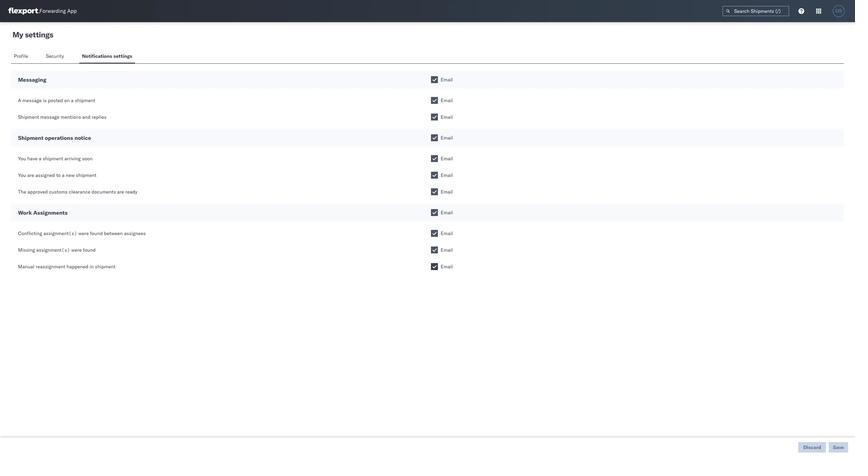 Task type: describe. For each thing, give the bounding box(es) containing it.
a
[[18, 97, 21, 104]]

email for shipment operations notice
[[441, 135, 453, 141]]

settings for notifications settings
[[113, 53, 132, 59]]

were for missing
[[71, 247, 82, 253]]

found for missing assignment(s) were found
[[83, 247, 96, 253]]

ready
[[125, 189, 138, 195]]

email for a message is posted on a shipment
[[441, 97, 453, 104]]

assignments
[[33, 209, 68, 216]]

assigned
[[35, 172, 55, 178]]

between
[[104, 230, 123, 237]]

missing
[[18, 247, 35, 253]]

os button
[[832, 3, 848, 19]]

have
[[27, 156, 38, 162]]

the
[[18, 189, 26, 195]]

arriving
[[64, 156, 81, 162]]

settings for my settings
[[25, 30, 53, 39]]

profile button
[[11, 50, 32, 63]]

work assignments
[[18, 209, 68, 216]]

assignment(s) for missing
[[36, 247, 70, 253]]

flexport. image
[[8, 8, 39, 15]]

notifications
[[82, 53, 112, 59]]

email for messaging
[[441, 77, 453, 83]]

you have a shipment arriving soon
[[18, 156, 93, 162]]

notifications settings button
[[79, 50, 135, 63]]

profile
[[14, 53, 28, 59]]

clearance
[[69, 189, 90, 195]]

os
[[836, 8, 843, 14]]

in
[[90, 264, 94, 270]]

mentions
[[61, 114, 81, 120]]

new
[[66, 172, 75, 178]]

email for you have a shipment arriving soon
[[441, 156, 453, 162]]

missing assignment(s) were found
[[18, 247, 96, 253]]

security button
[[43, 50, 68, 63]]

shipment operations notice
[[18, 134, 91, 141]]

you for you have a shipment arriving soon
[[18, 156, 26, 162]]

email for shipment message mentions and replies
[[441, 114, 453, 120]]

manual reassignment happened in shipment
[[18, 264, 116, 270]]

shipment right in
[[95, 264, 116, 270]]

forwarding
[[39, 8, 66, 14]]

assignees
[[124, 230, 146, 237]]

and
[[82, 114, 91, 120]]

conflicting assignment(s) were found between assignees
[[18, 230, 146, 237]]

a message is posted on a shipment
[[18, 97, 95, 104]]

0 horizontal spatial a
[[39, 156, 41, 162]]



Task type: vqa. For each thing, say whether or not it's contained in the screenshot.
Email related to Shipment operations notice
yes



Task type: locate. For each thing, give the bounding box(es) containing it.
assignment(s)
[[43, 230, 77, 237], [36, 247, 70, 253]]

were up happened
[[71, 247, 82, 253]]

message for a
[[23, 97, 42, 104]]

posted
[[48, 97, 63, 104]]

are left assigned
[[27, 172, 34, 178]]

1 vertical spatial you
[[18, 172, 26, 178]]

the approved customs clearance documents are ready
[[18, 189, 138, 195]]

0 vertical spatial settings
[[25, 30, 53, 39]]

are
[[27, 172, 34, 178], [117, 189, 124, 195]]

settings
[[25, 30, 53, 39], [113, 53, 132, 59]]

2 you from the top
[[18, 172, 26, 178]]

a right on
[[71, 97, 74, 104]]

assignment(s) for conflicting
[[43, 230, 77, 237]]

you left have
[[18, 156, 26, 162]]

a right have
[[39, 156, 41, 162]]

shipment down a
[[18, 114, 39, 120]]

10 email from the top
[[441, 247, 453, 253]]

8 email from the top
[[441, 210, 453, 216]]

shipment up and
[[75, 97, 95, 104]]

message down is
[[40, 114, 59, 120]]

shipment
[[18, 114, 39, 120], [18, 134, 43, 141]]

found left between
[[90, 230, 103, 237]]

0 vertical spatial assignment(s)
[[43, 230, 77, 237]]

1 you from the top
[[18, 156, 26, 162]]

settings right the my
[[25, 30, 53, 39]]

operations
[[45, 134, 73, 141]]

reassignment
[[36, 264, 65, 270]]

email for the approved customs clearance documents are ready
[[441, 189, 453, 195]]

were for conflicting
[[78, 230, 89, 237]]

0 vertical spatial you
[[18, 156, 26, 162]]

1 vertical spatial found
[[83, 247, 96, 253]]

0 vertical spatial shipment
[[18, 114, 39, 120]]

happened
[[67, 264, 88, 270]]

shipment for shipment operations notice
[[18, 134, 43, 141]]

customs
[[49, 189, 68, 195]]

manual
[[18, 264, 34, 270]]

email
[[441, 77, 453, 83], [441, 97, 453, 104], [441, 114, 453, 120], [441, 135, 453, 141], [441, 156, 453, 162], [441, 172, 453, 178], [441, 189, 453, 195], [441, 210, 453, 216], [441, 230, 453, 237], [441, 247, 453, 253], [441, 264, 453, 270]]

1 horizontal spatial a
[[62, 172, 65, 178]]

found for conflicting assignment(s) were found between assignees
[[90, 230, 103, 237]]

1 vertical spatial message
[[40, 114, 59, 120]]

a
[[71, 97, 74, 104], [39, 156, 41, 162], [62, 172, 65, 178]]

is
[[43, 97, 47, 104]]

email for missing assignment(s) were found
[[441, 247, 453, 253]]

2 shipment from the top
[[18, 134, 43, 141]]

my settings
[[12, 30, 53, 39]]

were
[[78, 230, 89, 237], [71, 247, 82, 253]]

app
[[67, 8, 77, 14]]

approved
[[27, 189, 48, 195]]

email for manual reassignment happened in shipment
[[441, 264, 453, 270]]

11 email from the top
[[441, 264, 453, 270]]

9 email from the top
[[441, 230, 453, 237]]

shipment message mentions and replies
[[18, 114, 107, 120]]

email for you are assigned to a new shipment
[[441, 172, 453, 178]]

you are assigned to a new shipment
[[18, 172, 96, 178]]

email for work assignments
[[441, 210, 453, 216]]

message for shipment
[[40, 114, 59, 120]]

shipment
[[75, 97, 95, 104], [43, 156, 63, 162], [76, 172, 96, 178], [95, 264, 116, 270]]

0 vertical spatial message
[[23, 97, 42, 104]]

replies
[[92, 114, 107, 120]]

shipment up you are assigned to a new shipment on the top left
[[43, 156, 63, 162]]

None checkbox
[[431, 97, 438, 104], [431, 114, 438, 121], [431, 134, 438, 141], [431, 155, 438, 162], [431, 209, 438, 216], [431, 263, 438, 270], [431, 97, 438, 104], [431, 114, 438, 121], [431, 134, 438, 141], [431, 155, 438, 162], [431, 209, 438, 216], [431, 263, 438, 270]]

1 vertical spatial settings
[[113, 53, 132, 59]]

7 email from the top
[[441, 189, 453, 195]]

work
[[18, 209, 32, 216]]

email for conflicting assignment(s) were found between assignees
[[441, 230, 453, 237]]

you
[[18, 156, 26, 162], [18, 172, 26, 178]]

security
[[46, 53, 64, 59]]

0 horizontal spatial settings
[[25, 30, 53, 39]]

3 email from the top
[[441, 114, 453, 120]]

0 vertical spatial are
[[27, 172, 34, 178]]

0 vertical spatial a
[[71, 97, 74, 104]]

1 shipment from the top
[[18, 114, 39, 120]]

notifications settings
[[82, 53, 132, 59]]

you up the at the left of the page
[[18, 172, 26, 178]]

None checkbox
[[431, 76, 438, 83], [431, 172, 438, 179], [431, 188, 438, 195], [431, 230, 438, 237], [431, 247, 438, 254], [431, 76, 438, 83], [431, 172, 438, 179], [431, 188, 438, 195], [431, 230, 438, 237], [431, 247, 438, 254]]

my
[[12, 30, 23, 39]]

documents
[[92, 189, 116, 195]]

were left between
[[78, 230, 89, 237]]

message
[[23, 97, 42, 104], [40, 114, 59, 120]]

soon
[[82, 156, 93, 162]]

1 vertical spatial shipment
[[18, 134, 43, 141]]

assignment(s) up reassignment
[[36, 247, 70, 253]]

1 vertical spatial assignment(s)
[[36, 247, 70, 253]]

2 email from the top
[[441, 97, 453, 104]]

notice
[[75, 134, 91, 141]]

1 email from the top
[[441, 77, 453, 83]]

shipment up have
[[18, 134, 43, 141]]

on
[[64, 97, 70, 104]]

are left 'ready'
[[117, 189, 124, 195]]

conflicting
[[18, 230, 42, 237]]

Search Shipments (/) text field
[[723, 6, 790, 16]]

6 email from the top
[[441, 172, 453, 178]]

messaging
[[18, 76, 46, 83]]

2 vertical spatial a
[[62, 172, 65, 178]]

shipment right new
[[76, 172, 96, 178]]

1 vertical spatial are
[[117, 189, 124, 195]]

5 email from the top
[[441, 156, 453, 162]]

1 horizontal spatial settings
[[113, 53, 132, 59]]

1 horizontal spatial are
[[117, 189, 124, 195]]

shipment for shipment message mentions and replies
[[18, 114, 39, 120]]

found
[[90, 230, 103, 237], [83, 247, 96, 253]]

found up in
[[83, 247, 96, 253]]

settings right notifications
[[113, 53, 132, 59]]

message right a
[[23, 97, 42, 104]]

forwarding app
[[39, 8, 77, 14]]

0 vertical spatial were
[[78, 230, 89, 237]]

1 vertical spatial were
[[71, 247, 82, 253]]

you for you are assigned to a new shipment
[[18, 172, 26, 178]]

1 vertical spatial a
[[39, 156, 41, 162]]

a right to at the left of page
[[62, 172, 65, 178]]

assignment(s) up missing assignment(s) were found
[[43, 230, 77, 237]]

settings inside button
[[113, 53, 132, 59]]

to
[[56, 172, 61, 178]]

0 horizontal spatial are
[[27, 172, 34, 178]]

2 horizontal spatial a
[[71, 97, 74, 104]]

4 email from the top
[[441, 135, 453, 141]]

0 vertical spatial found
[[90, 230, 103, 237]]

forwarding app link
[[8, 8, 77, 15]]



